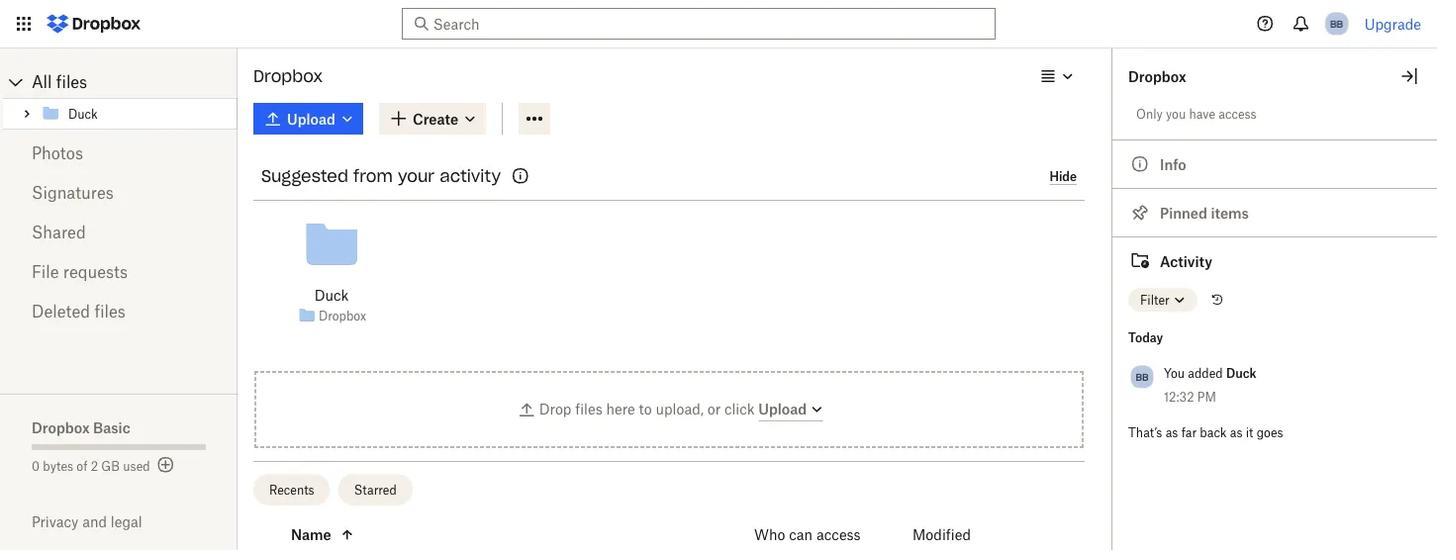 Task type: vqa. For each thing, say whether or not it's contained in the screenshot.
Team shared folder, Extra row
no



Task type: locate. For each thing, give the bounding box(es) containing it.
duck right the added
[[1227, 366, 1257, 381]]

duck
[[68, 107, 98, 122], [315, 287, 349, 304], [1227, 366, 1257, 381]]

2 horizontal spatial duck
[[1227, 366, 1257, 381]]

files down file requests link
[[94, 302, 126, 321]]

0 horizontal spatial upload button
[[254, 103, 363, 135]]

0 vertical spatial bb
[[1331, 17, 1344, 30]]

upgrade
[[1365, 15, 1422, 32]]

of
[[77, 459, 88, 474]]

bb left you at the right
[[1136, 371, 1149, 383]]

starred button
[[338, 474, 413, 506]]

that's
[[1129, 425, 1163, 440]]

dropbox
[[254, 66, 323, 86], [1129, 68, 1187, 85], [319, 309, 367, 324], [32, 419, 90, 436]]

upload right click
[[759, 401, 807, 418]]

access right can
[[817, 527, 861, 544]]

info
[[1161, 156, 1187, 173]]

1 vertical spatial duck link
[[315, 284, 349, 306]]

basic
[[93, 419, 130, 436]]

2 vertical spatial files
[[576, 401, 603, 418]]

0 horizontal spatial as
[[1166, 425, 1179, 440]]

0 vertical spatial duck link
[[41, 102, 234, 126]]

suggested
[[261, 166, 349, 186]]

pinned items button
[[1113, 188, 1438, 237]]

bb inside popup button
[[1331, 17, 1344, 30]]

your
[[398, 166, 435, 186]]

duck down all files
[[68, 107, 98, 122]]

upload button right click
[[759, 398, 825, 422]]

0 horizontal spatial duck link
[[41, 102, 234, 126]]

you
[[1167, 106, 1187, 121]]

0 vertical spatial access
[[1219, 106, 1257, 121]]

1 vertical spatial upload
[[759, 401, 807, 418]]

files inside all files "link"
[[56, 72, 87, 92]]

far
[[1182, 425, 1197, 440]]

deleted
[[32, 302, 90, 321]]

0 vertical spatial files
[[56, 72, 87, 92]]

0 bytes of 2 gb used
[[32, 459, 150, 474]]

1 horizontal spatial duck
[[315, 287, 349, 304]]

hide button
[[1050, 169, 1077, 185]]

bb
[[1331, 17, 1344, 30], [1136, 371, 1149, 383]]

upload up suggested
[[287, 110, 336, 127]]

starred
[[354, 483, 397, 498]]

or
[[708, 401, 721, 418]]

goes
[[1257, 425, 1284, 440]]

suggested from your activity
[[261, 166, 501, 186]]

1 horizontal spatial access
[[1219, 106, 1257, 121]]

access right have
[[1219, 106, 1257, 121]]

duck link inside all files tree
[[41, 102, 234, 126]]

0 vertical spatial duck
[[68, 107, 98, 122]]

0 horizontal spatial files
[[56, 72, 87, 92]]

activity button
[[1113, 237, 1438, 285]]

1 horizontal spatial files
[[94, 302, 126, 321]]

used
[[123, 459, 150, 474]]

gb
[[101, 459, 120, 474]]

1 horizontal spatial as
[[1231, 425, 1243, 440]]

added
[[1189, 366, 1224, 381]]

1 vertical spatial access
[[817, 527, 861, 544]]

access
[[1219, 106, 1257, 121], [817, 527, 861, 544]]

1 horizontal spatial bb
[[1331, 17, 1344, 30]]

here
[[607, 401, 635, 418]]

privacy and legal
[[32, 514, 142, 531]]

duck link
[[41, 102, 234, 126], [315, 284, 349, 306]]

from
[[354, 166, 393, 186]]

0 horizontal spatial upload
[[287, 110, 336, 127]]

drop files here to upload, or click
[[539, 401, 759, 418]]

as left "far"
[[1166, 425, 1179, 440]]

recents button
[[254, 474, 330, 506]]

close details pane image
[[1398, 64, 1422, 88]]

activity
[[1161, 253, 1213, 270]]

all files tree
[[3, 66, 238, 130]]

1 horizontal spatial upload button
[[759, 398, 825, 422]]

upload button up suggested
[[254, 103, 363, 135]]

upload button
[[254, 103, 363, 135], [759, 398, 825, 422]]

2 horizontal spatial files
[[576, 401, 603, 418]]

as left the it
[[1231, 425, 1243, 440]]

duck link down all files "link"
[[41, 102, 234, 126]]

files
[[56, 72, 87, 92], [94, 302, 126, 321], [576, 401, 603, 418]]

back
[[1201, 425, 1227, 440]]

files inside deleted files link
[[94, 302, 126, 321]]

activity
[[440, 166, 501, 186]]

files left "here"
[[576, 401, 603, 418]]

Search in folder "Dropbox" text field
[[434, 13, 959, 35]]

1 vertical spatial bb
[[1136, 371, 1149, 383]]

pinned items
[[1161, 204, 1250, 221]]

create button
[[379, 103, 486, 135]]

1 vertical spatial duck
[[315, 287, 349, 304]]

filter
[[1141, 293, 1170, 307]]

0
[[32, 459, 40, 474]]

upload
[[287, 110, 336, 127], [759, 401, 807, 418]]

1 vertical spatial upload button
[[759, 398, 825, 422]]

1 vertical spatial files
[[94, 302, 126, 321]]

0 horizontal spatial duck
[[68, 107, 98, 122]]

duck link up dropbox link
[[315, 284, 349, 306]]

it
[[1247, 425, 1254, 440]]

items
[[1212, 204, 1250, 221]]

2 vertical spatial duck
[[1227, 366, 1257, 381]]

bb left upgrade
[[1331, 17, 1344, 30]]

0 vertical spatial upload button
[[254, 103, 363, 135]]

duck up dropbox link
[[315, 287, 349, 304]]

signatures link
[[32, 173, 206, 213]]

files right the all
[[56, 72, 87, 92]]

who
[[755, 527, 786, 544]]

1 horizontal spatial upload
[[759, 401, 807, 418]]

as
[[1166, 425, 1179, 440], [1231, 425, 1243, 440]]

legal
[[111, 514, 142, 531]]



Task type: describe. For each thing, give the bounding box(es) containing it.
2 as from the left
[[1231, 425, 1243, 440]]

only
[[1137, 106, 1163, 121]]

name
[[291, 527, 332, 544]]

0 horizontal spatial access
[[817, 527, 861, 544]]

modified button
[[913, 523, 1023, 547]]

deleted files link
[[32, 292, 206, 332]]

dropbox link
[[319, 306, 367, 326]]

upgrade link
[[1365, 15, 1422, 32]]

modified
[[913, 527, 971, 544]]

photos link
[[32, 134, 206, 173]]

upload,
[[656, 401, 704, 418]]

dropbox basic
[[32, 419, 130, 436]]

filter button
[[1129, 288, 1198, 312]]

hide
[[1050, 169, 1077, 184]]

files for deleted
[[94, 302, 126, 321]]

signatures
[[32, 183, 114, 203]]

you added duck 12:32 pm
[[1165, 366, 1257, 405]]

2
[[91, 459, 98, 474]]

global header element
[[0, 0, 1438, 49]]

info button
[[1113, 140, 1438, 188]]

0 vertical spatial upload
[[287, 110, 336, 127]]

dropbox logo - go to the homepage image
[[40, 8, 148, 40]]

have
[[1190, 106, 1216, 121]]

file requests link
[[32, 253, 206, 292]]

recents
[[269, 483, 315, 498]]

rewind this folder image
[[1210, 292, 1226, 308]]

privacy and legal link
[[32, 514, 238, 531]]

drop
[[539, 401, 572, 418]]

files for drop
[[576, 401, 603, 418]]

today
[[1129, 330, 1164, 345]]

pinned
[[1161, 204, 1208, 221]]

can
[[790, 527, 813, 544]]

duck inside duck link
[[68, 107, 98, 122]]

0 horizontal spatial bb
[[1136, 371, 1149, 383]]

duck inside you added duck 12:32 pm
[[1227, 366, 1257, 381]]

12:32
[[1165, 390, 1195, 405]]

1 as from the left
[[1166, 425, 1179, 440]]

create
[[413, 110, 459, 127]]

only you have access
[[1137, 106, 1257, 121]]

you
[[1165, 366, 1185, 381]]

to
[[639, 401, 652, 418]]

file
[[32, 262, 59, 282]]

privacy
[[32, 514, 79, 531]]

and
[[82, 514, 107, 531]]

deleted files
[[32, 302, 126, 321]]

file requests
[[32, 262, 128, 282]]

shared link
[[32, 213, 206, 253]]

requests
[[63, 262, 128, 282]]

all files
[[32, 72, 87, 92]]

bytes
[[43, 459, 73, 474]]

files for all
[[56, 72, 87, 92]]

photos
[[32, 144, 83, 163]]

1 horizontal spatial duck link
[[315, 284, 349, 306]]

pm
[[1198, 390, 1217, 405]]

bb button
[[1322, 8, 1353, 40]]

all
[[32, 72, 52, 92]]

shared
[[32, 223, 86, 242]]

all files link
[[32, 66, 238, 98]]

that's as far back as it goes
[[1129, 425, 1284, 440]]

name button
[[291, 523, 706, 547]]

who can access
[[755, 527, 861, 544]]

click
[[725, 401, 755, 418]]

get more space image
[[154, 454, 178, 477]]



